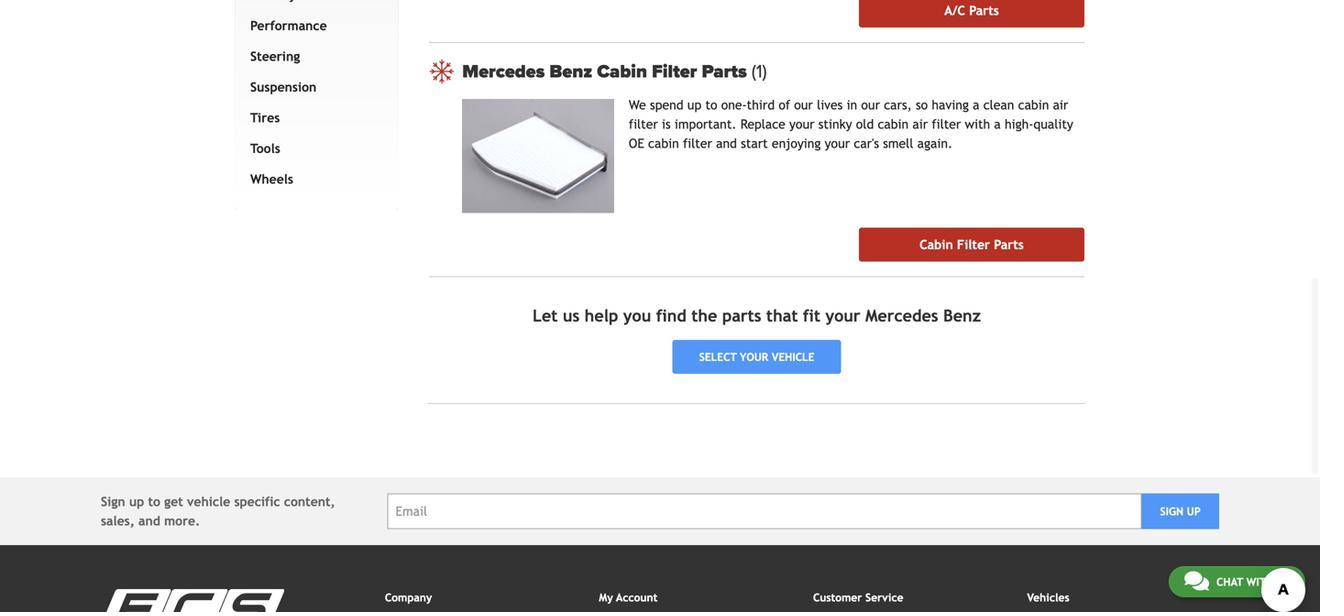 Task type: vqa. For each thing, say whether or not it's contained in the screenshot.
the right filter
yes



Task type: describe. For each thing, give the bounding box(es) containing it.
enjoying
[[772, 136, 821, 151]]

1 vertical spatial cabin
[[878, 117, 909, 132]]

your right fit
[[826, 306, 861, 326]]

0 vertical spatial filter
[[652, 61, 697, 83]]

select your vehicle button
[[673, 340, 841, 374]]

stinky
[[818, 117, 852, 132]]

service
[[866, 591, 904, 604]]

2 vertical spatial cabin
[[648, 136, 679, 151]]

more.
[[164, 514, 200, 528]]

wheels link
[[247, 164, 380, 195]]

up inside 'we spend up to one-third of our lives in our cars, so having a clean cabin air filter is important. replace your stinky old cabin air filter with a high-quality oe cabin filter and start enjoying your car's smell again.'
[[687, 98, 702, 112]]

chat with us
[[1217, 576, 1290, 589]]

customer
[[813, 591, 862, 604]]

sign up to get vehicle specific content, sales, and more.
[[101, 494, 335, 528]]

find
[[656, 306, 687, 326]]

let us help you find the parts that fit your     mercedes benz
[[533, 306, 981, 326]]

third
[[747, 98, 775, 112]]

sign for sign up
[[1160, 505, 1184, 518]]

Email email field
[[387, 494, 1142, 529]]

us
[[563, 306, 580, 326]]

let
[[533, 306, 558, 326]]

performance link
[[247, 10, 380, 41]]

steering link
[[247, 41, 380, 72]]

0 vertical spatial cabin
[[597, 61, 647, 83]]

a/c parts link
[[859, 0, 1085, 28]]

start
[[741, 136, 768, 151]]

smell
[[883, 136, 914, 151]]

2 vertical spatial parts
[[994, 238, 1024, 252]]

is
[[662, 117, 671, 132]]

cabin filter parts
[[920, 238, 1024, 252]]

clean
[[983, 98, 1014, 112]]

filter inside cabin filter parts link
[[957, 238, 990, 252]]

0 vertical spatial parts
[[969, 3, 999, 18]]

a/c
[[944, 3, 965, 18]]

your down "stinky"
[[825, 136, 850, 151]]

lives
[[817, 98, 843, 112]]

replace
[[741, 117, 786, 132]]

we
[[629, 98, 646, 112]]

help
[[585, 306, 618, 326]]

your inside button
[[740, 351, 769, 363]]

0 horizontal spatial filter
[[629, 117, 658, 132]]

vehicle
[[187, 494, 230, 509]]

high-
[[1005, 117, 1034, 132]]

vehicles
[[1027, 591, 1070, 604]]

cars,
[[884, 98, 912, 112]]

so
[[916, 98, 928, 112]]

to inside "sign up to get vehicle specific content, sales, and more."
[[148, 494, 160, 509]]

a/c parts
[[944, 3, 999, 18]]

having
[[932, 98, 969, 112]]

up for sign up
[[1187, 505, 1201, 518]]

oe
[[629, 136, 644, 151]]

comments image
[[1184, 570, 1209, 592]]



Task type: locate. For each thing, give the bounding box(es) containing it.
our right the of
[[794, 98, 813, 112]]

1 horizontal spatial and
[[716, 136, 737, 151]]

1 horizontal spatial filter
[[683, 136, 712, 151]]

up for sign up to get vehicle specific content, sales, and more.
[[129, 494, 144, 509]]

1 vertical spatial parts
[[702, 61, 747, 83]]

2 our from the left
[[861, 98, 880, 112]]

we spend up to one-third of our lives in our cars, so having a clean cabin air filter is important. replace your stinky old cabin air filter with a high-quality oe cabin filter and start enjoying your car's smell again.
[[629, 98, 1073, 151]]

1 vertical spatial cabin
[[920, 238, 953, 252]]

0 horizontal spatial sign
[[101, 494, 125, 509]]

mercedes
[[462, 61, 545, 83], [865, 306, 938, 326]]

one-
[[721, 98, 747, 112]]

my account
[[599, 591, 658, 604]]

you
[[623, 306, 651, 326]]

2 horizontal spatial filter
[[932, 117, 961, 132]]

tools link
[[247, 133, 380, 164]]

up up sales, at the left bottom of page
[[129, 494, 144, 509]]

car's
[[854, 136, 879, 151]]

mercedes up cabin filter parts thumbnail image on the left of the page
[[462, 61, 545, 83]]

select your vehicle
[[699, 351, 815, 363]]

1 our from the left
[[794, 98, 813, 112]]

0 horizontal spatial up
[[129, 494, 144, 509]]

filter
[[652, 61, 697, 83], [957, 238, 990, 252]]

cabin
[[1018, 98, 1049, 112], [878, 117, 909, 132], [648, 136, 679, 151]]

cabin down cars,
[[878, 117, 909, 132]]

your up "enjoying" at right
[[789, 117, 815, 132]]

sign inside button
[[1160, 505, 1184, 518]]

chat
[[1217, 576, 1243, 589]]

filter down 'important.'
[[683, 136, 712, 151]]

select
[[699, 351, 737, 363]]

to left get
[[148, 494, 160, 509]]

up inside button
[[1187, 505, 1201, 518]]

with inside 'we spend up to one-third of our lives in our cars, so having a clean cabin air filter is important. replace your stinky old cabin air filter with a high-quality oe cabin filter and start enjoying your car's smell again.'
[[965, 117, 990, 132]]

1 horizontal spatial air
[[1053, 98, 1068, 112]]

0 vertical spatial cabin
[[1018, 98, 1049, 112]]

spend
[[650, 98, 684, 112]]

1 horizontal spatial our
[[861, 98, 880, 112]]

and inside "sign up to get vehicle specific content, sales, and more."
[[138, 514, 160, 528]]

with down clean
[[965, 117, 990, 132]]

2 horizontal spatial cabin
[[1018, 98, 1049, 112]]

0 vertical spatial a
[[973, 98, 980, 112]]

0 vertical spatial with
[[965, 117, 990, 132]]

0 vertical spatial air
[[1053, 98, 1068, 112]]

cabin
[[597, 61, 647, 83], [920, 238, 953, 252]]

your right select
[[740, 351, 769, 363]]

0 horizontal spatial and
[[138, 514, 160, 528]]

and left start
[[716, 136, 737, 151]]

and
[[716, 136, 737, 151], [138, 514, 160, 528]]

up up comments image
[[1187, 505, 1201, 518]]

filter down having on the top of the page
[[932, 117, 961, 132]]

to
[[705, 98, 717, 112], [148, 494, 160, 509]]

sales,
[[101, 514, 135, 528]]

sign inside "sign up to get vehicle specific content, sales, and more."
[[101, 494, 125, 509]]

in
[[847, 98, 857, 112]]

1 vertical spatial and
[[138, 514, 160, 528]]

1 horizontal spatial sign
[[1160, 505, 1184, 518]]

to inside 'we spend up to one-third of our lives in our cars, so having a clean cabin air filter is important. replace your stinky old cabin air filter with a high-quality oe cabin filter and start enjoying your car's smell again.'
[[705, 98, 717, 112]]

account
[[616, 591, 658, 604]]

get
[[164, 494, 183, 509]]

0 horizontal spatial our
[[794, 98, 813, 112]]

1 vertical spatial a
[[994, 117, 1001, 132]]

0 vertical spatial to
[[705, 98, 717, 112]]

0 vertical spatial benz
[[550, 61, 592, 83]]

sign
[[101, 494, 125, 509], [1160, 505, 1184, 518]]

benz
[[550, 61, 592, 83], [943, 306, 981, 326]]

with left us
[[1247, 576, 1274, 589]]

a
[[973, 98, 980, 112], [994, 117, 1001, 132]]

0 vertical spatial and
[[716, 136, 737, 151]]

up up 'important.'
[[687, 98, 702, 112]]

tires link
[[247, 103, 380, 133]]

cabin filter parts thumbnail image image
[[462, 99, 614, 213]]

with
[[965, 117, 990, 132], [1247, 576, 1274, 589]]

1 horizontal spatial with
[[1247, 576, 1274, 589]]

0 horizontal spatial to
[[148, 494, 160, 509]]

up
[[687, 98, 702, 112], [129, 494, 144, 509], [1187, 505, 1201, 518]]

parts
[[969, 3, 999, 18], [702, 61, 747, 83], [994, 238, 1024, 252]]

0 horizontal spatial mercedes
[[462, 61, 545, 83]]

content,
[[284, 494, 335, 509]]

1 vertical spatial to
[[148, 494, 160, 509]]

our
[[794, 98, 813, 112], [861, 98, 880, 112]]

1 vertical spatial air
[[913, 117, 928, 132]]

suspension
[[250, 80, 317, 94]]

filter
[[629, 117, 658, 132], [932, 117, 961, 132], [683, 136, 712, 151]]

chat with us link
[[1169, 567, 1306, 598]]

1 horizontal spatial cabin
[[920, 238, 953, 252]]

specific
[[234, 494, 280, 509]]

1 horizontal spatial mercedes
[[865, 306, 938, 326]]

mercedes benz                                                                                    cabin filter parts
[[462, 61, 752, 83]]

1 horizontal spatial a
[[994, 117, 1001, 132]]

your
[[789, 117, 815, 132], [825, 136, 850, 151], [826, 306, 861, 326], [740, 351, 769, 363]]

company
[[385, 591, 432, 604]]

us
[[1277, 576, 1290, 589]]

mercedes right fit
[[865, 306, 938, 326]]

suspension link
[[247, 72, 380, 103]]

1 horizontal spatial to
[[705, 98, 717, 112]]

sign for sign up to get vehicle specific content, sales, and more.
[[101, 494, 125, 509]]

my
[[599, 591, 613, 604]]

parts
[[722, 306, 761, 326]]

air down so
[[913, 117, 928, 132]]

tools
[[250, 141, 280, 156]]

0 horizontal spatial benz
[[550, 61, 592, 83]]

0 horizontal spatial cabin
[[648, 136, 679, 151]]

the
[[692, 306, 717, 326]]

again.
[[917, 136, 953, 151]]

cabin up high-
[[1018, 98, 1049, 112]]

steering
[[250, 49, 300, 64]]

filter down we
[[629, 117, 658, 132]]

sign up button
[[1142, 494, 1219, 529]]

customer service
[[813, 591, 904, 604]]

up inside "sign up to get vehicle specific content, sales, and more."
[[129, 494, 144, 509]]

air
[[1053, 98, 1068, 112], [913, 117, 928, 132]]

fit
[[803, 306, 821, 326]]

benz up cabin filter parts thumbnail image on the left of the page
[[550, 61, 592, 83]]

and inside 'we spend up to one-third of our lives in our cars, so having a clean cabin air filter is important. replace your stinky old cabin air filter with a high-quality oe cabin filter and start enjoying your car's smell again.'
[[716, 136, 737, 151]]

performance
[[250, 18, 327, 33]]

ecs tuning image
[[101, 589, 284, 612]]

of
[[779, 98, 790, 112]]

sign up
[[1160, 505, 1201, 518]]

a down clean
[[994, 117, 1001, 132]]

cabin filter parts link
[[859, 228, 1085, 262]]

our right in
[[861, 98, 880, 112]]

tires
[[250, 110, 280, 125]]

1 vertical spatial mercedes
[[865, 306, 938, 326]]

benz down cabin filter parts at top right
[[943, 306, 981, 326]]

0 vertical spatial mercedes
[[462, 61, 545, 83]]

1 horizontal spatial benz
[[943, 306, 981, 326]]

mercedes benz                                                                                    cabin filter parts link
[[462, 61, 1085, 83]]

1 vertical spatial filter
[[957, 238, 990, 252]]

0 horizontal spatial filter
[[652, 61, 697, 83]]

0 horizontal spatial cabin
[[597, 61, 647, 83]]

2 horizontal spatial up
[[1187, 505, 1201, 518]]

0 horizontal spatial air
[[913, 117, 928, 132]]

0 horizontal spatial with
[[965, 117, 990, 132]]

that
[[766, 306, 798, 326]]

important.
[[675, 117, 737, 132]]

1 vertical spatial benz
[[943, 306, 981, 326]]

old
[[856, 117, 874, 132]]

1 horizontal spatial filter
[[957, 238, 990, 252]]

and right sales, at the left bottom of page
[[138, 514, 160, 528]]

quality
[[1034, 117, 1073, 132]]

1 horizontal spatial cabin
[[878, 117, 909, 132]]

cabin down is
[[648, 136, 679, 151]]

a left clean
[[973, 98, 980, 112]]

vehicle
[[772, 351, 815, 363]]

wheels
[[250, 172, 293, 186]]

1 vertical spatial with
[[1247, 576, 1274, 589]]

to up 'important.'
[[705, 98, 717, 112]]

1 horizontal spatial up
[[687, 98, 702, 112]]

air up quality on the right top of the page
[[1053, 98, 1068, 112]]

0 horizontal spatial a
[[973, 98, 980, 112]]



